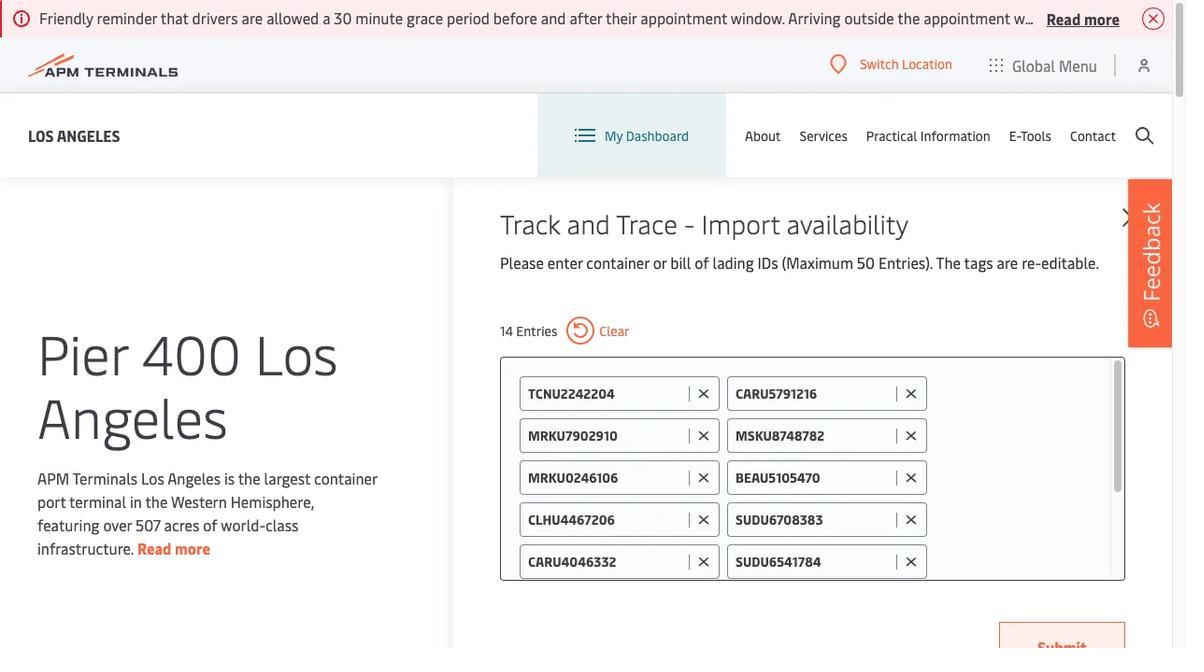 Task type: vqa. For each thing, say whether or not it's contained in the screenshot.
ENSENADA
no



Task type: describe. For each thing, give the bounding box(es) containing it.
feedback button
[[1128, 179, 1175, 348]]

-
[[684, 206, 695, 241]]

and
[[567, 206, 610, 241]]

1 vertical spatial the
[[145, 492, 168, 512]]

more for read more button on the right top of page
[[1084, 8, 1120, 29]]

e-tools button
[[1009, 93, 1052, 178]]

feedback
[[1136, 203, 1167, 302]]

are
[[997, 252, 1018, 273]]

about
[[745, 127, 781, 144]]

world-
[[221, 515, 266, 536]]

507
[[136, 515, 161, 536]]

ids
[[758, 252, 778, 273]]

global menu
[[1012, 55, 1098, 75]]

1 horizontal spatial the
[[238, 468, 261, 489]]

contact button
[[1070, 93, 1116, 178]]

more for read more link in the left of the page
[[175, 538, 210, 559]]

or
[[653, 252, 667, 273]]

0 vertical spatial container
[[586, 252, 650, 273]]

14 entries
[[500, 322, 557, 340]]

please enter container or bill of lading ids (maximum 50 entries). the tags are re-editable.
[[500, 252, 1099, 273]]

read more button
[[1047, 7, 1120, 30]]

contact
[[1070, 127, 1116, 144]]

track
[[500, 206, 560, 241]]

tags
[[964, 252, 993, 273]]

apm
[[37, 468, 69, 489]]

read for read more button on the right top of page
[[1047, 8, 1081, 29]]

about button
[[745, 93, 781, 178]]

entries
[[516, 322, 557, 340]]

hemisphere,
[[231, 492, 314, 512]]

import
[[702, 206, 780, 241]]

global
[[1012, 55, 1056, 75]]

clear button
[[567, 317, 630, 345]]

my
[[605, 127, 623, 144]]

port
[[37, 492, 66, 512]]

container inside apm terminals los angeles is the largest container port terminal in the western hemisphere, featuring over 507 acres of world-class infrastructure.
[[314, 468, 377, 489]]

in
[[130, 492, 142, 512]]

location
[[902, 55, 953, 73]]

re-
[[1022, 252, 1041, 273]]

read more for read more link in the left of the page
[[137, 538, 210, 559]]

class
[[266, 515, 299, 536]]



Task type: locate. For each thing, give the bounding box(es) containing it.
the
[[238, 468, 261, 489], [145, 492, 168, 512]]

1 horizontal spatial read more
[[1047, 8, 1120, 29]]

1 vertical spatial of
[[203, 515, 217, 536]]

0 vertical spatial the
[[238, 468, 261, 489]]

practical information
[[866, 127, 991, 144]]

angeles for terminals
[[167, 468, 221, 489]]

Entered ID text field
[[528, 427, 684, 445], [736, 427, 892, 445], [528, 469, 684, 487], [528, 511, 684, 529], [528, 553, 684, 571], [736, 553, 892, 571]]

more
[[1084, 8, 1120, 29], [175, 538, 210, 559]]

trace
[[616, 206, 678, 241]]

1 vertical spatial angeles
[[37, 380, 228, 453]]

1 vertical spatial read
[[137, 538, 171, 559]]

of down western
[[203, 515, 217, 536]]

0 horizontal spatial read more
[[137, 538, 210, 559]]

los for pier 400 los angeles
[[255, 316, 338, 390]]

0 horizontal spatial more
[[175, 538, 210, 559]]

Entered ID text field
[[528, 385, 684, 403], [736, 385, 892, 403], [736, 469, 892, 487], [736, 511, 892, 529]]

0 vertical spatial more
[[1084, 8, 1120, 29]]

read more down acres
[[137, 538, 210, 559]]

0 horizontal spatial los
[[28, 125, 54, 145]]

close alert image
[[1142, 7, 1165, 30]]

the right "in"
[[145, 492, 168, 512]]

0 vertical spatial los
[[28, 125, 54, 145]]

read more up menu
[[1047, 8, 1120, 29]]

tools
[[1021, 127, 1052, 144]]

largest
[[264, 468, 311, 489]]

read
[[1047, 8, 1081, 29], [137, 538, 171, 559]]

of right bill
[[695, 252, 709, 273]]

2 vertical spatial angeles
[[167, 468, 221, 489]]

container right largest
[[314, 468, 377, 489]]

0 vertical spatial read more
[[1047, 8, 1120, 29]]

14
[[500, 322, 513, 340]]

over
[[103, 515, 132, 536]]

angeles for 400
[[37, 380, 228, 453]]

(maximum
[[782, 252, 853, 273]]

0 vertical spatial of
[[695, 252, 709, 273]]

read down the 507
[[137, 538, 171, 559]]

switch location button
[[830, 54, 953, 75]]

angeles inside pier 400 los angeles
[[37, 380, 228, 453]]

e-tools
[[1009, 127, 1052, 144]]

read more link
[[137, 538, 210, 559]]

angeles
[[57, 125, 120, 145], [37, 380, 228, 453], [167, 468, 221, 489]]

1 vertical spatial container
[[314, 468, 377, 489]]

read inside button
[[1047, 8, 1081, 29]]

los angeles link
[[28, 124, 120, 147]]

menu
[[1059, 55, 1098, 75]]

2 horizontal spatial los
[[255, 316, 338, 390]]

practical
[[866, 127, 917, 144]]

track and trace - import availability
[[500, 206, 909, 241]]

the
[[936, 252, 961, 273]]

400
[[142, 316, 241, 390]]

bill
[[671, 252, 691, 273]]

50
[[857, 252, 875, 273]]

0 horizontal spatial of
[[203, 515, 217, 536]]

of inside apm terminals los angeles is the largest container port terminal in the western hemisphere, featuring over 507 acres of world-class infrastructure.
[[203, 515, 217, 536]]

apm terminals los angeles is the largest container port terminal in the western hemisphere, featuring over 507 acres of world-class infrastructure.
[[37, 468, 377, 559]]

infrastructure.
[[37, 538, 134, 559]]

read more for read more button on the right top of page
[[1047, 8, 1120, 29]]

container
[[586, 252, 650, 273], [314, 468, 377, 489]]

0 horizontal spatial the
[[145, 492, 168, 512]]

0 vertical spatial angeles
[[57, 125, 120, 145]]

e-
[[1009, 127, 1021, 144]]

my dashboard
[[605, 127, 689, 144]]

los inside apm terminals los angeles is the largest container port terminal in the western hemisphere, featuring over 507 acres of world-class infrastructure.
[[141, 468, 164, 489]]

editable.
[[1041, 252, 1099, 273]]

the right is
[[238, 468, 261, 489]]

terminals
[[72, 468, 138, 489]]

0 vertical spatial read
[[1047, 8, 1081, 29]]

switch location
[[860, 55, 953, 73]]

1 vertical spatial los
[[255, 316, 338, 390]]

los inside pier 400 los angeles
[[255, 316, 338, 390]]

container left or
[[586, 252, 650, 273]]

los
[[28, 125, 54, 145], [255, 316, 338, 390], [141, 468, 164, 489]]

pier
[[37, 316, 128, 390]]

services button
[[800, 93, 848, 178]]

los for apm terminals los angeles is the largest container port terminal in the western hemisphere, featuring over 507 acres of world-class infrastructure.
[[141, 468, 164, 489]]

1 horizontal spatial of
[[695, 252, 709, 273]]

western
[[171, 492, 227, 512]]

switch
[[860, 55, 899, 73]]

1 horizontal spatial los
[[141, 468, 164, 489]]

please
[[500, 252, 544, 273]]

enter
[[548, 252, 583, 273]]

angeles inside apm terminals los angeles is the largest container port terminal in the western hemisphere, featuring over 507 acres of world-class infrastructure.
[[167, 468, 221, 489]]

1 vertical spatial read more
[[137, 538, 210, 559]]

1 horizontal spatial read
[[1047, 8, 1081, 29]]

availability
[[787, 206, 909, 241]]

featuring
[[37, 515, 100, 536]]

los angeles
[[28, 125, 120, 145]]

more inside button
[[1084, 8, 1120, 29]]

0 horizontal spatial container
[[314, 468, 377, 489]]

more left close alert image at the top
[[1084, 8, 1120, 29]]

terminal
[[69, 492, 126, 512]]

0 horizontal spatial read
[[137, 538, 171, 559]]

dashboard
[[626, 127, 689, 144]]

lading
[[713, 252, 754, 273]]

read up global menu
[[1047, 8, 1081, 29]]

practical information button
[[866, 93, 991, 178]]

entries).
[[879, 252, 933, 273]]

pier 400 los angeles
[[37, 316, 338, 453]]

more down acres
[[175, 538, 210, 559]]

read for read more link in the left of the page
[[137, 538, 171, 559]]

read more
[[1047, 8, 1120, 29], [137, 538, 210, 559]]

1 horizontal spatial container
[[586, 252, 650, 273]]

information
[[921, 127, 991, 144]]

is
[[224, 468, 235, 489]]

services
[[800, 127, 848, 144]]

acres
[[164, 515, 199, 536]]

my dashboard button
[[575, 93, 689, 178]]

global menu button
[[971, 37, 1116, 93]]

1 vertical spatial more
[[175, 538, 210, 559]]

1 horizontal spatial more
[[1084, 8, 1120, 29]]

2 vertical spatial los
[[141, 468, 164, 489]]

of
[[695, 252, 709, 273], [203, 515, 217, 536]]

clear
[[600, 322, 630, 340]]



